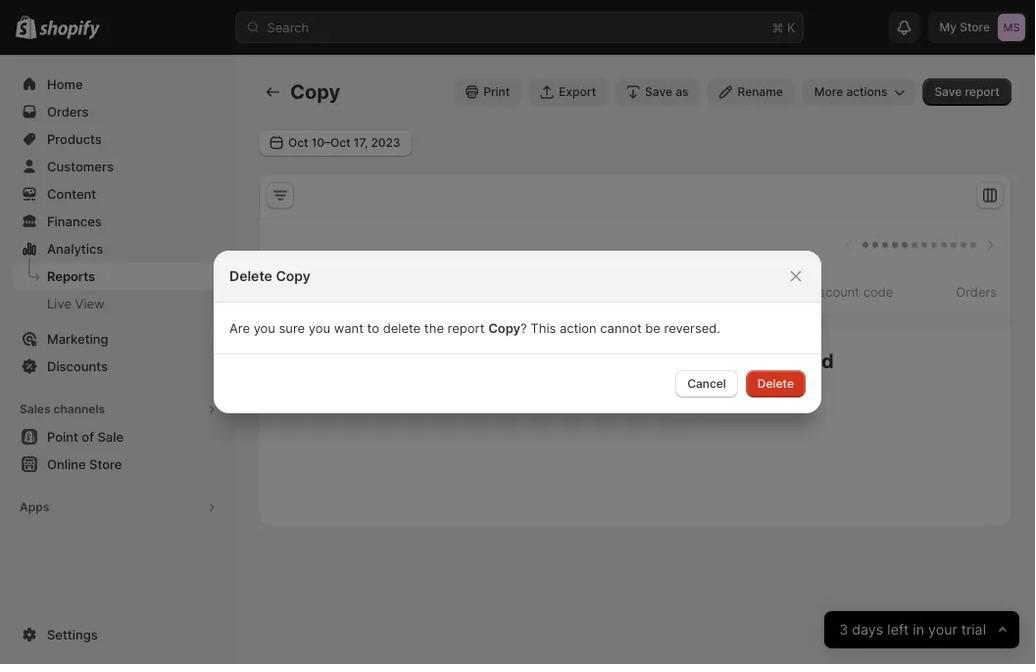 Task type: describe. For each thing, give the bounding box(es) containing it.
live view
[[47, 296, 105, 311]]

home
[[47, 76, 83, 92]]

save for save report
[[935, 85, 962, 99]]

this
[[531, 321, 556, 336]]

live
[[47, 296, 72, 311]]

save as button
[[616, 78, 701, 106]]

shopify image
[[39, 20, 100, 40]]

want
[[334, 321, 364, 336]]

are you sure you want to delete the report copy ? this action cannot be reversed.
[[229, 321, 721, 336]]

delete for delete
[[758, 377, 794, 391]]

please
[[540, 380, 580, 395]]

discount code button
[[804, 274, 916, 311]]

are
[[229, 321, 250, 336]]

orders button
[[934, 274, 1000, 311]]

discount for first discount name button from right
[[271, 284, 324, 300]]

date
[[644, 350, 687, 374]]

discounts
[[47, 359, 108, 374]]

sure
[[279, 321, 305, 336]]

a
[[623, 380, 630, 395]]

delete button
[[746, 371, 806, 398]]

export
[[559, 85, 596, 99]]

analytics link
[[12, 235, 224, 263]]

1 you from the left
[[254, 321, 276, 336]]

?
[[521, 321, 527, 336]]

view
[[75, 296, 105, 311]]

2 discount name button from the left
[[268, 274, 383, 311]]

reports link
[[12, 263, 224, 290]]

sales channels
[[20, 403, 105, 417]]

to
[[367, 321, 380, 336]]

save as
[[645, 85, 689, 99]]

⌘
[[772, 20, 784, 35]]

delete
[[383, 321, 421, 336]]

cancel button
[[676, 371, 738, 398]]

search
[[267, 20, 309, 35]]

discounts link
[[12, 353, 224, 381]]

no data found for the date range selected please select a different period.
[[437, 350, 834, 395]]

1 vertical spatial copy
[[276, 268, 311, 285]]

home link
[[12, 71, 224, 98]]

1 discount name button from the left
[[266, 274, 381, 311]]

settings
[[47, 628, 98, 643]]

reports
[[47, 269, 95, 284]]

report inside button
[[966, 85, 1000, 99]]

name for first discount name button from right
[[327, 284, 361, 300]]

discount for discount code button
[[807, 284, 860, 300]]

0 vertical spatial copy
[[290, 80, 341, 104]]

save for save as
[[645, 85, 673, 99]]

2 vertical spatial copy
[[489, 321, 521, 336]]

1 discount name from the left
[[269, 284, 359, 300]]

sales channels button
[[12, 396, 224, 424]]

select
[[583, 380, 620, 395]]

delete for delete copy
[[229, 268, 273, 285]]



Task type: vqa. For each thing, say whether or not it's contained in the screenshot.
NAME
yes



Task type: locate. For each thing, give the bounding box(es) containing it.
copy
[[290, 80, 341, 104], [276, 268, 311, 285], [489, 321, 521, 336]]

discount code
[[807, 284, 894, 300]]

2 save from the left
[[935, 85, 962, 99]]

analytics
[[47, 241, 103, 256]]

copy up sure
[[276, 268, 311, 285]]

channels
[[53, 403, 105, 417]]

0 horizontal spatial report
[[448, 321, 485, 336]]

delete
[[229, 268, 273, 285], [758, 377, 794, 391]]

1 vertical spatial the
[[607, 350, 639, 374]]

name for 2nd discount name button from right
[[325, 284, 359, 300]]

0 vertical spatial report
[[966, 85, 1000, 99]]

the
[[424, 321, 444, 336], [607, 350, 639, 374]]

report
[[966, 85, 1000, 99], [448, 321, 485, 336]]

0 horizontal spatial save
[[645, 85, 673, 99]]

be
[[646, 321, 661, 336]]

selected
[[751, 350, 834, 374]]

you right the are
[[254, 321, 276, 336]]

⌘ k
[[772, 20, 796, 35]]

rename button
[[709, 78, 795, 106]]

2 name from the left
[[327, 284, 361, 300]]

reversed.
[[665, 321, 721, 336]]

data
[[468, 350, 510, 374]]

sales
[[20, 403, 51, 417]]

save report
[[935, 85, 1000, 99]]

the up a
[[607, 350, 639, 374]]

3 discount from the left
[[807, 284, 860, 300]]

for
[[576, 350, 603, 374]]

cancel
[[688, 377, 727, 391]]

0 horizontal spatial the
[[424, 321, 444, 336]]

1 horizontal spatial delete
[[758, 377, 794, 391]]

0 vertical spatial the
[[424, 321, 444, 336]]

1 save from the left
[[645, 85, 673, 99]]

0 vertical spatial delete
[[229, 268, 273, 285]]

1 horizontal spatial save
[[935, 85, 962, 99]]

you right sure
[[309, 321, 331, 336]]

2 discount name from the left
[[271, 284, 361, 300]]

2 discount from the left
[[271, 284, 324, 300]]

apps
[[20, 501, 49, 515]]

copy up data
[[489, 321, 521, 336]]

save inside button
[[645, 85, 673, 99]]

1 horizontal spatial the
[[607, 350, 639, 374]]

delete copy dialog
[[0, 251, 1036, 414]]

export button
[[530, 78, 608, 106]]

delete inside button
[[758, 377, 794, 391]]

save
[[645, 85, 673, 99], [935, 85, 962, 99]]

delete copy
[[229, 268, 311, 285]]

save inside button
[[935, 85, 962, 99]]

period.
[[689, 380, 731, 395]]

save report button
[[923, 78, 1012, 106]]

1 horizontal spatial you
[[309, 321, 331, 336]]

settings link
[[12, 622, 224, 649]]

different
[[634, 380, 685, 395]]

discount
[[269, 284, 322, 300], [271, 284, 324, 300], [807, 284, 860, 300]]

1 horizontal spatial report
[[966, 85, 1000, 99]]

no
[[437, 350, 463, 374]]

name
[[325, 284, 359, 300], [327, 284, 361, 300]]

1 vertical spatial delete
[[758, 377, 794, 391]]

code
[[864, 284, 894, 300]]

1 name from the left
[[325, 284, 359, 300]]

2 you from the left
[[309, 321, 331, 336]]

action
[[560, 321, 597, 336]]

delete up the are
[[229, 268, 273, 285]]

k
[[788, 20, 796, 35]]

discount for 2nd discount name button from right
[[269, 284, 322, 300]]

live view link
[[12, 290, 224, 318]]

found
[[515, 350, 571, 374]]

orders
[[957, 284, 998, 300]]

range
[[691, 350, 747, 374]]

discount name button
[[266, 274, 381, 311], [268, 274, 383, 311]]

as
[[676, 85, 689, 99]]

1 discount from the left
[[269, 284, 322, 300]]

1 vertical spatial report
[[448, 321, 485, 336]]

report inside delete copy dialog
[[448, 321, 485, 336]]

delete down selected
[[758, 377, 794, 391]]

copy down the search
[[290, 80, 341, 104]]

the right delete
[[424, 321, 444, 336]]

discount name
[[269, 284, 359, 300], [271, 284, 361, 300]]

the inside delete copy dialog
[[424, 321, 444, 336]]

apps button
[[12, 494, 224, 522]]

you
[[254, 321, 276, 336], [309, 321, 331, 336]]

discount inside discount code button
[[807, 284, 860, 300]]

the inside no data found for the date range selected please select a different period.
[[607, 350, 639, 374]]

cannot
[[601, 321, 642, 336]]

0 horizontal spatial delete
[[229, 268, 273, 285]]

print
[[484, 85, 510, 99]]

print button
[[454, 78, 522, 106]]

rename
[[738, 85, 783, 99]]

0 horizontal spatial you
[[254, 321, 276, 336]]



